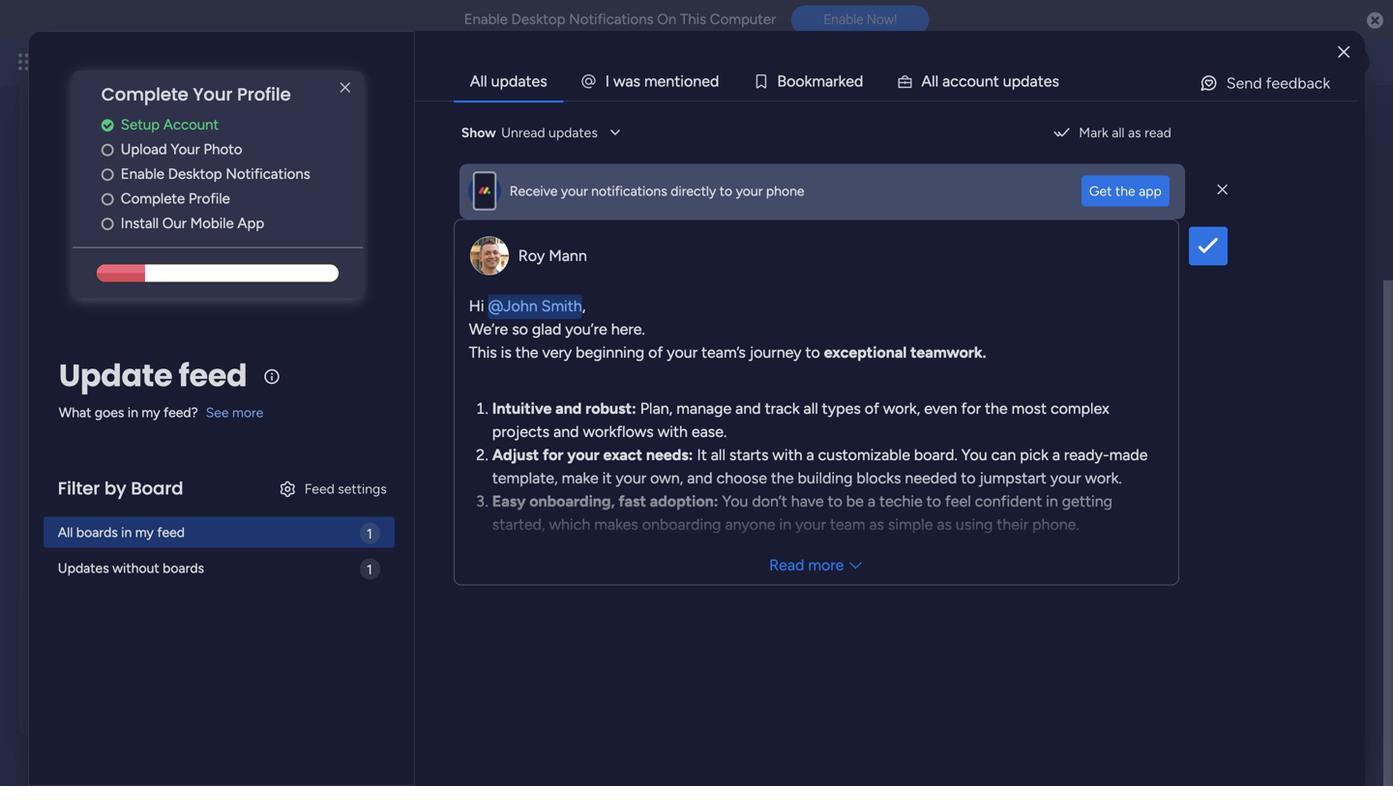 Task type: describe. For each thing, give the bounding box(es) containing it.
help center
[[1151, 586, 1224, 602]]

template,
[[492, 469, 558, 488]]

my for my workspaces
[[70, 495, 95, 516]]

0 vertical spatial roy mann
[[519, 247, 587, 265]]

onboarding,
[[530, 493, 615, 511]]

of inside plan, manage and track all types of work, even for the most complex projects and workflows with ease.
[[865, 400, 880, 418]]

and left start
[[349, 391, 375, 410]]

feed for update feed
[[179, 354, 247, 397]]

invite for invite your teammates and start collaborating
[[189, 391, 228, 410]]

in down my workspaces
[[121, 524, 132, 541]]

read
[[1145, 124, 1172, 141]]

explore
[[1157, 374, 1209, 393]]

receive
[[510, 183, 558, 199]]

team
[[830, 516, 866, 534]]

exact
[[603, 446, 643, 465]]

0 horizontal spatial roy mann
[[138, 294, 203, 311]]

customizable
[[818, 446, 911, 465]]

it
[[697, 446, 707, 465]]

ease.
[[692, 423, 727, 441]]

0 horizontal spatial as
[[869, 516, 885, 534]]

this inside the hi @john smith , we're so glad you're here. this is the very beginning of your team's journey to exceptional teamwork.
[[469, 344, 497, 362]]

@john
[[488, 297, 538, 315]]

complete for complete your profile
[[101, 82, 188, 107]]

@john smith link
[[488, 293, 582, 319]]

0 vertical spatial work
[[156, 51, 191, 73]]

app
[[1139, 183, 1162, 199]]

complete profile
[[121, 190, 230, 207]]

1 horizontal spatial profile
[[237, 82, 291, 107]]

templates inside boost your workflow in minutes with ready-made templates
[[1174, 332, 1243, 350]]

easy
[[492, 493, 526, 511]]

close my workspaces image
[[43, 494, 66, 518]]

d for i w a s m e n t i o n e d
[[710, 72, 719, 90]]

in right goes at the left of page
[[128, 404, 138, 421]]

and left robust:
[[556, 400, 582, 418]]

you inside you don't have to be a techie to feel confident in getting started, which makes onboarding anyone in your team as simple as using their phone.
[[722, 493, 748, 511]]

team's
[[702, 344, 746, 362]]

feed settings
[[305, 481, 387, 497]]

1 horizontal spatial this
[[680, 11, 707, 28]]

help center element
[[1074, 566, 1365, 643]]

choose
[[717, 469, 767, 488]]

in inside boost your workflow in minutes with ready-made templates
[[1232, 309, 1245, 327]]

0 vertical spatial management
[[195, 51, 301, 73]]

most
[[1012, 400, 1047, 418]]

inspired
[[1158, 437, 1213, 455]]

teamwork.
[[911, 344, 987, 362]]

building
[[798, 469, 853, 488]]

i
[[606, 72, 610, 90]]

to right directly
[[720, 183, 733, 199]]

1 for all boards in my feed
[[367, 526, 372, 542]]

a right a on the right top
[[943, 72, 951, 90]]

with inside plan, manage and track all types of work, even for the most complex projects and workflows with ease.
[[658, 423, 688, 441]]

to inside it all starts with a customizable board. you can pick a ready-made template, make it your own, and choose the building blocks needed to jumpstart your work.
[[961, 469, 976, 488]]

main workspace work management
[[135, 554, 278, 598]]

mark
[[1079, 124, 1109, 141]]

1 o from the left
[[684, 72, 693, 90]]

first
[[121, 122, 150, 141]]

getting started element
[[1074, 473, 1365, 550]]

all updates
[[470, 72, 547, 90]]

invite your teammates and start collaborating
[[189, 391, 506, 410]]

your up fast
[[616, 469, 647, 488]]

you're
[[565, 320, 608, 339]]

see more link
[[206, 403, 264, 422]]

notifications
[[591, 183, 668, 199]]

1 t from the left
[[675, 72, 681, 90]]

a right p
[[1030, 72, 1038, 90]]

your left teammates
[[232, 391, 263, 410]]

2 k from the left
[[839, 72, 846, 90]]

close image
[[1339, 45, 1350, 59]]

(inbox)
[[173, 229, 231, 250]]

1 u from the left
[[976, 72, 985, 90]]

setup account
[[121, 116, 219, 133]]

updates
[[58, 560, 109, 577]]

we're
[[469, 320, 508, 339]]

which
[[549, 516, 591, 534]]

2 t from the left
[[994, 72, 1000, 90]]

feedback
[[1266, 74, 1331, 92]]

work inside main workspace work management
[[158, 580, 189, 598]]

d for a l l a c c o u n t u p d a t e s
[[1021, 72, 1030, 90]]

4 e from the left
[[1044, 72, 1052, 90]]

intuitive
[[492, 400, 552, 418]]

to down 'needed'
[[927, 493, 942, 511]]

0 horizontal spatial for
[[543, 446, 564, 465]]

1 horizontal spatial as
[[937, 516, 952, 534]]

learn inside "getting started learn how monday.com works"
[[1151, 515, 1184, 531]]

1 vertical spatial roy
[[138, 294, 164, 311]]

0 horizontal spatial more
[[232, 404, 264, 421]]

a right b
[[826, 72, 833, 90]]

filter by board
[[58, 476, 183, 501]]

photo
[[204, 141, 242, 158]]

>
[[207, 154, 215, 170]]

3 o from the left
[[796, 72, 805, 90]]

exceptional
[[824, 344, 907, 362]]

how
[[1188, 515, 1213, 531]]

and inside it all starts with a customizable board. you can pick a ready-made template, make it your own, and choose the building blocks needed to jumpstart your work.
[[687, 469, 713, 488]]

2 e from the left
[[702, 72, 710, 90]]

needs:
[[646, 446, 693, 465]]

invite button
[[932, 385, 981, 416]]

enable desktop notifications on this computer
[[464, 11, 776, 28]]

as inside button
[[1128, 124, 1142, 141]]

upload
[[121, 141, 167, 158]]

your for profile
[[193, 82, 233, 107]]

roy mann image
[[88, 295, 127, 334]]

your right receive
[[561, 183, 588, 199]]

complex
[[1051, 400, 1110, 418]]

started
[[1202, 493, 1247, 509]]

the inside button
[[1116, 183, 1136, 199]]

invite for invite
[[940, 392, 973, 409]]

to left be
[[828, 493, 843, 511]]

by
[[104, 476, 126, 501]]

0 horizontal spatial profile
[[189, 190, 230, 207]]

desktop for enable desktop notifications
[[168, 165, 222, 183]]

0 vertical spatial 1
[[247, 232, 252, 248]]

make
[[562, 469, 599, 488]]

own,
[[650, 469, 684, 488]]

the inside the hi @john smith , we're so glad you're here. this is the very beginning of your team's journey to exceptional teamwork.
[[516, 344, 539, 362]]

a right i
[[626, 72, 633, 90]]

made inside boost your workflow in minutes with ready-made templates
[[1131, 332, 1170, 350]]

smith
[[542, 297, 582, 315]]

main inside main workspace work management
[[135, 554, 172, 575]]

1 k from the left
[[805, 72, 812, 90]]

0 vertical spatial workspace
[[251, 154, 317, 170]]

enable now! button
[[792, 5, 929, 34]]

1 vertical spatial updates
[[549, 124, 598, 141]]

without
[[112, 560, 159, 577]]

hi
[[469, 297, 484, 315]]

simple
[[888, 516, 933, 534]]

and down intuitive and robust:
[[554, 423, 579, 441]]

show
[[461, 124, 496, 141]]

onboarding
[[642, 516, 722, 534]]

0 vertical spatial mann
[[549, 247, 587, 265]]

install our mobile app link
[[101, 213, 363, 234]]

boost
[[1086, 309, 1126, 327]]

intuitive and robust:
[[492, 400, 637, 418]]

explore templates button
[[1086, 364, 1353, 403]]

1 s from the left
[[633, 72, 641, 90]]

circle o image for install
[[101, 217, 114, 231]]

of inside the hi @john smith , we're so glad you're here. this is the very beginning of your team's journey to exceptional teamwork.
[[649, 344, 663, 362]]

in down don't
[[780, 516, 792, 534]]

1 horizontal spatial roy
[[519, 247, 545, 265]]

3 t from the left
[[1038, 72, 1044, 90]]

a
[[922, 72, 932, 90]]

desktop for enable desktop notifications on this computer
[[511, 11, 566, 28]]

a inside you don't have to be a techie to feel confident in getting started, which makes onboarding anyone in your team as simple as using their phone.
[[868, 493, 876, 511]]

center
[[1183, 586, 1224, 602]]

ready- inside it all starts with a customizable board. you can pick a ready-made template, make it your own, and choose the building blocks needed to jumpstart your work.
[[1064, 446, 1110, 465]]

beginning
[[576, 344, 645, 362]]

don't
[[752, 493, 788, 511]]

our
[[162, 215, 187, 232]]

started,
[[492, 516, 545, 534]]

&
[[1117, 437, 1127, 455]]

your inside the hi @john smith , we're so glad you're here. this is the very beginning of your team's journey to exceptional teamwork.
[[667, 344, 698, 362]]

update for update feed (inbox)
[[70, 229, 129, 250]]

m
[[88, 561, 108, 589]]

enable now!
[[824, 11, 897, 27]]

more inside button
[[808, 556, 844, 575]]

collaborating
[[415, 391, 506, 410]]

tab list containing all updates
[[454, 62, 1358, 101]]

glad
[[532, 320, 562, 339]]

2 o from the left
[[787, 72, 796, 90]]

0 horizontal spatial mann
[[167, 294, 203, 311]]

all for all boards in my feed
[[58, 524, 73, 541]]

all for with
[[711, 446, 726, 465]]

phone.
[[1033, 516, 1080, 534]]

2 d from the left
[[854, 72, 864, 90]]

,
[[582, 297, 586, 315]]

in up the phone.
[[1046, 493, 1059, 511]]

enable for enable desktop notifications
[[121, 165, 165, 183]]

feed for update feed (inbox)
[[133, 229, 169, 250]]

account
[[163, 116, 219, 133]]

made inside it all starts with a customizable board. you can pick a ready-made template, make it your own, and choose the building blocks needed to jumpstart your work.
[[1110, 446, 1148, 465]]

1 vertical spatial work
[[91, 154, 120, 170]]



Task type: vqa. For each thing, say whether or not it's contained in the screenshot.
timeline Field to the bottom
no



Task type: locate. For each thing, give the bounding box(es) containing it.
read more button
[[455, 546, 1179, 585]]

1 horizontal spatial d
[[854, 72, 864, 90]]

templates inside button
[[1213, 374, 1282, 393]]

circle o image
[[101, 143, 114, 157], [101, 167, 114, 182], [101, 217, 114, 231]]

your right boost
[[1130, 309, 1161, 327]]

all boards in my feed
[[58, 524, 185, 541]]

desktop down upload your photo
[[168, 165, 222, 183]]

and down it
[[687, 469, 713, 488]]

s right w
[[633, 72, 641, 90]]

2 n from the left
[[693, 72, 702, 90]]

notifications down 'upload your photo' link
[[226, 165, 310, 183]]

0 vertical spatial your
[[193, 82, 233, 107]]

jumpstart
[[980, 469, 1047, 488]]

all right track
[[804, 400, 818, 418]]

updates up unread
[[491, 72, 547, 90]]

2 u from the left
[[1003, 72, 1012, 90]]

circle o image
[[101, 192, 114, 206]]

journey
[[750, 344, 802, 362]]

n left p
[[985, 72, 994, 90]]

no
[[839, 392, 857, 409]]

2 horizontal spatial t
[[1038, 72, 1044, 90]]

dapulse x slim image
[[334, 76, 357, 100]]

2 s from the left
[[1052, 72, 1060, 90]]

my right close my workspaces icon
[[70, 495, 95, 516]]

1 for updates without boards
[[367, 562, 372, 578]]

1 horizontal spatial enable
[[464, 11, 508, 28]]

ready-
[[1086, 332, 1131, 350], [1064, 446, 1110, 465]]

3 d from the left
[[1021, 72, 1030, 90]]

1 vertical spatial main
[[135, 554, 172, 575]]

1 horizontal spatial updates
[[549, 124, 598, 141]]

robust:
[[586, 400, 637, 418]]

plan,
[[640, 400, 673, 418]]

my for my first board
[[95, 122, 117, 141]]

no thanks
[[839, 392, 901, 409]]

check circle image
[[101, 118, 114, 132]]

component image
[[67, 151, 84, 169]]

even
[[924, 400, 958, 418]]

0 vertical spatial with
[[1308, 309, 1338, 327]]

ready- down boost
[[1086, 332, 1131, 350]]

profile up 'setup account' link
[[237, 82, 291, 107]]

techie
[[880, 493, 923, 511]]

in
[[1232, 309, 1245, 327], [128, 404, 138, 421], [1046, 493, 1059, 511], [780, 516, 792, 534], [121, 524, 132, 541]]

0 horizontal spatial roy
[[138, 294, 164, 311]]

ready- inside boost your workflow in minutes with ready-made templates
[[1086, 332, 1131, 350]]

notifications
[[569, 11, 654, 28], [226, 165, 310, 183]]

feed down workspaces
[[157, 524, 185, 541]]

dapulse x slim image
[[1218, 181, 1228, 199]]

adjust for your exact needs:
[[492, 446, 693, 465]]

mann
[[549, 247, 587, 265], [167, 294, 203, 311]]

with inside boost your workflow in minutes with ready-made templates
[[1308, 309, 1338, 327]]

complete for complete profile
[[121, 190, 185, 207]]

2 l from the left
[[936, 72, 939, 90]]

more right read on the bottom right
[[808, 556, 844, 575]]

main right >
[[219, 154, 248, 170]]

0 vertical spatial for
[[961, 400, 981, 418]]

all inside "link"
[[470, 72, 487, 90]]

0 horizontal spatial desktop
[[168, 165, 222, 183]]

more left teammates
[[232, 404, 264, 421]]

enable for enable desktop notifications on this computer
[[464, 11, 508, 28]]

my
[[142, 404, 160, 421], [135, 524, 154, 541]]

work.
[[1085, 469, 1122, 488]]

circle o image inside the install our mobile app link
[[101, 217, 114, 231]]

complete up setup
[[101, 82, 188, 107]]

0 horizontal spatial see
[[206, 404, 229, 421]]

adoption:
[[650, 493, 719, 511]]

t left p
[[994, 72, 1000, 90]]

0 vertical spatial profile
[[237, 82, 291, 107]]

0 vertical spatial boards
[[76, 524, 118, 541]]

board
[[131, 476, 183, 501]]

l right a on the right top
[[936, 72, 939, 90]]

1 horizontal spatial with
[[773, 446, 803, 465]]

directly
[[671, 183, 716, 199]]

1 circle o image from the top
[[101, 143, 114, 157]]

main
[[219, 154, 248, 170], [135, 554, 172, 575]]

board
[[154, 122, 195, 141]]

s
[[633, 72, 641, 90], [1052, 72, 1060, 90]]

1 vertical spatial 1
[[367, 526, 372, 542]]

goes
[[95, 404, 124, 421]]

so
[[512, 320, 528, 339]]

o left r
[[787, 72, 796, 90]]

no thanks button
[[831, 385, 909, 416]]

app
[[237, 215, 264, 232]]

1 vertical spatial workspace
[[176, 554, 260, 575]]

1 horizontal spatial t
[[994, 72, 1000, 90]]

management inside main workspace work management
[[193, 580, 278, 598]]

workspace right photo
[[251, 154, 317, 170]]

t right p
[[1038, 72, 1044, 90]]

templates image image
[[1092, 157, 1347, 291]]

0 horizontal spatial k
[[805, 72, 812, 90]]

made down workflow
[[1131, 332, 1170, 350]]

feed up see more "link"
[[179, 354, 247, 397]]

made up work.
[[1110, 446, 1148, 465]]

1 vertical spatial with
[[658, 423, 688, 441]]

1 vertical spatial management
[[124, 154, 204, 170]]

as right team
[[869, 516, 885, 534]]

1 vertical spatial ready-
[[1064, 446, 1110, 465]]

0 vertical spatial roy
[[519, 247, 545, 265]]

0 vertical spatial my
[[95, 122, 117, 141]]

1 vertical spatial feed
[[179, 354, 247, 397]]

mark all as read
[[1079, 124, 1172, 141]]

0 horizontal spatial with
[[658, 423, 688, 441]]

it all starts with a customizable board. you can pick a ready-made template, make it your own, and choose the building blocks needed to jumpstart your work.
[[492, 446, 1148, 488]]

enable left now!
[[824, 11, 864, 27]]

all right mark
[[1112, 124, 1125, 141]]

1 vertical spatial update
[[59, 354, 173, 397]]

4 o from the left
[[967, 72, 976, 90]]

3 n from the left
[[985, 72, 994, 90]]

you down choose
[[722, 493, 748, 511]]

dapulse close image
[[1368, 11, 1384, 31]]

m left i
[[644, 72, 658, 90]]

this left is
[[469, 344, 497, 362]]

2 vertical spatial feed
[[157, 524, 185, 541]]

0 vertical spatial notifications
[[569, 11, 654, 28]]

r
[[833, 72, 839, 90]]

upload your photo link
[[101, 139, 363, 160]]

m for e
[[644, 72, 658, 90]]

a up building
[[807, 446, 815, 465]]

0 vertical spatial main
[[219, 154, 248, 170]]

get the app
[[1090, 183, 1162, 199]]

the right is
[[516, 344, 539, 362]]

confident
[[975, 493, 1043, 511]]

2 circle o image from the top
[[101, 167, 114, 182]]

u right a on the right top
[[1003, 72, 1012, 90]]

workspace image
[[75, 552, 121, 599]]

enable for enable now!
[[824, 11, 864, 27]]

made
[[1131, 332, 1170, 350], [1110, 446, 1148, 465]]

1 vertical spatial my
[[70, 495, 95, 516]]

workspaces
[[99, 495, 194, 516]]

2 vertical spatial all
[[711, 446, 726, 465]]

l
[[932, 72, 936, 90], [936, 72, 939, 90]]

minutes
[[1248, 309, 1304, 327]]

the inside it all starts with a customizable board. you can pick a ready-made template, make it your own, and choose the building blocks needed to jumpstart your work.
[[771, 469, 794, 488]]

feed down complete profile
[[133, 229, 169, 250]]

work management > main workspace
[[91, 154, 317, 170]]

circle o image for upload
[[101, 143, 114, 157]]

1 horizontal spatial n
[[693, 72, 702, 90]]

for up make
[[543, 446, 564, 465]]

track
[[765, 400, 800, 418]]

see inside button
[[338, 54, 362, 70]]

show unread updates
[[461, 124, 598, 141]]

1 vertical spatial roy mann
[[138, 294, 203, 311]]

1 horizontal spatial m
[[812, 72, 826, 90]]

all for all updates
[[470, 72, 487, 90]]

your up getting
[[1051, 469, 1082, 488]]

e right p
[[1044, 72, 1052, 90]]

1 horizontal spatial roy mann
[[519, 247, 587, 265]]

you don't have to be a techie to feel confident in getting started, which makes onboarding anyone in your team as simple as using their phone.
[[492, 493, 1113, 534]]

my right public board image
[[95, 122, 117, 141]]

select product image
[[17, 52, 37, 72]]

0 vertical spatial of
[[649, 344, 663, 362]]

workflow
[[1165, 309, 1228, 327]]

1 vertical spatial complete
[[121, 190, 185, 207]]

learn down getting
[[1151, 515, 1184, 531]]

manage
[[677, 400, 732, 418]]

1 vertical spatial see
[[206, 404, 229, 421]]

s right p
[[1052, 72, 1060, 90]]

0 vertical spatial complete
[[101, 82, 188, 107]]

m for a
[[812, 72, 826, 90]]

with down plan, manage and track all types of work, even for the most complex projects and workflows with ease.
[[773, 446, 803, 465]]

boards up updates
[[76, 524, 118, 541]]

1 horizontal spatial notifications
[[569, 11, 654, 28]]

public board image
[[67, 121, 88, 142]]

2 vertical spatial work
[[158, 580, 189, 598]]

updates
[[491, 72, 547, 90], [549, 124, 598, 141]]

0 horizontal spatial m
[[644, 72, 658, 90]]

0 vertical spatial learn
[[1074, 437, 1113, 455]]

monday.com
[[1217, 515, 1295, 531]]

templates right explore
[[1213, 374, 1282, 393]]

1 vertical spatial this
[[469, 344, 497, 362]]

roy mann
[[519, 247, 587, 265], [138, 294, 203, 311]]

as down feel
[[937, 516, 952, 534]]

feel
[[945, 493, 971, 511]]

mark all as read button
[[1045, 117, 1180, 148]]

your down have on the right of page
[[796, 516, 826, 534]]

circle o image for enable
[[101, 167, 114, 182]]

install
[[121, 215, 159, 232]]

workflows
[[583, 423, 654, 441]]

what
[[59, 404, 91, 421]]

updates inside all updates "link"
[[491, 72, 547, 90]]

start
[[378, 391, 411, 410]]

3 circle o image from the top
[[101, 217, 114, 231]]

0 horizontal spatial invite
[[189, 391, 228, 410]]

can
[[992, 446, 1017, 465]]

0 vertical spatial you
[[962, 446, 988, 465]]

1 horizontal spatial see
[[338, 54, 362, 70]]

1 l from the left
[[932, 72, 936, 90]]

o left p
[[967, 72, 976, 90]]

1 vertical spatial of
[[865, 400, 880, 418]]

your for photo
[[171, 141, 200, 158]]

0 horizontal spatial this
[[469, 344, 497, 362]]

upload your photo
[[121, 141, 242, 158]]

desktop up all updates
[[511, 11, 566, 28]]

o right w
[[684, 72, 693, 90]]

john smith image
[[1339, 46, 1370, 77]]

my left the feed?
[[142, 404, 160, 421]]

your up make
[[567, 446, 600, 465]]

2 c from the left
[[959, 72, 967, 90]]

updates without boards
[[58, 560, 204, 577]]

roy up @john smith link
[[519, 247, 545, 265]]

work down the without
[[158, 580, 189, 598]]

and
[[349, 391, 375, 410], [556, 400, 582, 418], [736, 400, 761, 418], [554, 423, 579, 441], [687, 469, 713, 488]]

your
[[193, 82, 233, 107], [171, 141, 200, 158]]

1 horizontal spatial mann
[[549, 247, 587, 265]]

your inside you don't have to be a techie to feel confident in getting started, which makes onboarding anyone in your team as simple as using their phone.
[[796, 516, 826, 534]]

1 horizontal spatial you
[[962, 446, 988, 465]]

3 e from the left
[[846, 72, 854, 90]]

1 vertical spatial my
[[135, 524, 154, 541]]

you inside it all starts with a customizable board. you can pick a ready-made template, make it your own, and choose the building blocks needed to jumpstart your work.
[[962, 446, 988, 465]]

n left i
[[666, 72, 675, 90]]

1 vertical spatial made
[[1110, 446, 1148, 465]]

1 vertical spatial templates
[[1213, 374, 1282, 393]]

update for update feed
[[59, 354, 173, 397]]

mann down "(inbox)"
[[167, 294, 203, 311]]

0 vertical spatial my
[[142, 404, 160, 421]]

this right on
[[680, 11, 707, 28]]

e right i
[[702, 72, 710, 90]]

notifications left on
[[569, 11, 654, 28]]

0 vertical spatial update
[[70, 229, 129, 250]]

t right w
[[675, 72, 681, 90]]

all inside it all starts with a customizable board. you can pick a ready-made template, make it your own, and choose the building blocks needed to jumpstart your work.
[[711, 446, 726, 465]]

1 horizontal spatial all
[[804, 400, 818, 418]]

0 vertical spatial feed
[[133, 229, 169, 250]]

with
[[1308, 309, 1338, 327], [658, 423, 688, 441], [773, 446, 803, 465]]

see up dapulse x slim image
[[338, 54, 362, 70]]

1 horizontal spatial boards
[[163, 560, 204, 577]]

see
[[338, 54, 362, 70], [206, 404, 229, 421]]

b
[[777, 72, 787, 90]]

teammates
[[267, 391, 345, 410]]

for right even
[[961, 400, 981, 418]]

0 vertical spatial templates
[[1174, 332, 1243, 350]]

of
[[649, 344, 663, 362], [865, 400, 880, 418]]

0 vertical spatial ready-
[[1086, 332, 1131, 350]]

roy
[[519, 247, 545, 265], [138, 294, 164, 311]]

enable inside button
[[824, 11, 864, 27]]

notifications for enable desktop notifications on this computer
[[569, 11, 654, 28]]

1 horizontal spatial invite
[[940, 392, 973, 409]]

my for feed
[[135, 524, 154, 541]]

0 vertical spatial all
[[1112, 124, 1125, 141]]

mann up 'smith'
[[549, 247, 587, 265]]

1 horizontal spatial my
[[95, 122, 117, 141]]

circle o image down check circle image
[[101, 143, 114, 157]]

your left phone
[[736, 183, 763, 199]]

2 vertical spatial with
[[773, 446, 803, 465]]

to right journey
[[806, 344, 820, 362]]

0 horizontal spatial n
[[666, 72, 675, 90]]

with inside it all starts with a customizable board. you can pick a ready-made template, make it your own, and choose the building blocks needed to jumpstart your work.
[[773, 446, 803, 465]]

1 vertical spatial all
[[804, 400, 818, 418]]

1 vertical spatial more
[[808, 556, 844, 575]]

1 n from the left
[[666, 72, 675, 90]]

and left track
[[736, 400, 761, 418]]

the left most
[[985, 400, 1008, 418]]

send
[[1227, 74, 1263, 92]]

your inside boost your workflow in minutes with ready-made templates
[[1130, 309, 1161, 327]]

1 d from the left
[[710, 72, 719, 90]]

2 horizontal spatial d
[[1021, 72, 1030, 90]]

receive your notifications directly to your phone
[[510, 183, 805, 199]]

anyone
[[725, 516, 776, 534]]

circle o image inside enable desktop notifications link
[[101, 167, 114, 182]]

pick
[[1020, 446, 1049, 465]]

your inside 'upload your photo' link
[[171, 141, 200, 158]]

1 vertical spatial boards
[[163, 560, 204, 577]]

main down all boards in my feed
[[135, 554, 172, 575]]

1 horizontal spatial learn
[[1151, 515, 1184, 531]]

ready- up work.
[[1064, 446, 1110, 465]]

the right get on the top of the page
[[1116, 183, 1136, 199]]

all up show
[[470, 72, 487, 90]]

enable up all updates
[[464, 11, 508, 28]]

1 vertical spatial you
[[722, 493, 748, 511]]

enable desktop notifications link
[[101, 163, 363, 185]]

1 vertical spatial for
[[543, 446, 564, 465]]

as left read
[[1128, 124, 1142, 141]]

help
[[1151, 586, 1180, 602]]

learn left &
[[1074, 437, 1113, 455]]

boards
[[76, 524, 118, 541], [163, 560, 204, 577]]

0 vertical spatial updates
[[491, 72, 547, 90]]

to inside the hi @john smith , we're so glad you're here. this is the very beginning of your team's journey to exceptional teamwork.
[[806, 344, 820, 362]]

0 horizontal spatial all
[[711, 446, 726, 465]]

very
[[542, 344, 572, 362]]

2 vertical spatial 1
[[367, 562, 372, 578]]

update up goes at the left of page
[[59, 354, 173, 397]]

send feedback
[[1227, 74, 1331, 92]]

0 horizontal spatial t
[[675, 72, 681, 90]]

e right r
[[846, 72, 854, 90]]

2 m from the left
[[812, 72, 826, 90]]

my
[[95, 122, 117, 141], [70, 495, 95, 516]]

notifications for enable desktop notifications
[[226, 165, 310, 183]]

1 vertical spatial learn
[[1151, 515, 1184, 531]]

all inside plan, manage and track all types of work, even for the most complex projects and workflows with ease.
[[804, 400, 818, 418]]

1 vertical spatial profile
[[189, 190, 230, 207]]

the inside plan, manage and track all types of work, even for the most complex projects and workflows with ease.
[[985, 400, 1008, 418]]

close update feed (inbox) image
[[43, 228, 66, 252]]

p
[[1012, 72, 1021, 90]]

circle o image inside 'upload your photo' link
[[101, 143, 114, 157]]

0 horizontal spatial all
[[58, 524, 73, 541]]

0 horizontal spatial of
[[649, 344, 663, 362]]

1 vertical spatial notifications
[[226, 165, 310, 183]]

in left minutes
[[1232, 309, 1245, 327]]

templates down workflow
[[1174, 332, 1243, 350]]

0 horizontal spatial enable
[[121, 165, 165, 183]]

1 m from the left
[[644, 72, 658, 90]]

with up needs:
[[658, 423, 688, 441]]

my for feed?
[[142, 404, 160, 421]]

1 e from the left
[[658, 72, 666, 90]]

0 vertical spatial see
[[338, 54, 362, 70]]

0 vertical spatial more
[[232, 404, 264, 421]]

tab list
[[454, 62, 1358, 101]]

all right it
[[711, 446, 726, 465]]

1 vertical spatial mann
[[167, 294, 203, 311]]

e left i
[[658, 72, 666, 90]]

1 horizontal spatial of
[[865, 400, 880, 418]]

the up don't
[[771, 469, 794, 488]]

easy onboarding, fast adoption:
[[492, 493, 719, 511]]

1 c from the left
[[951, 72, 959, 90]]

workspace inside main workspace work management
[[176, 554, 260, 575]]

complete up install
[[121, 190, 185, 207]]

1 horizontal spatial desktop
[[511, 11, 566, 28]]

on
[[657, 11, 677, 28]]

a right the pick
[[1053, 446, 1061, 465]]

of right no
[[865, 400, 880, 418]]

2 horizontal spatial as
[[1128, 124, 1142, 141]]

all inside mark all as read button
[[1112, 124, 1125, 141]]

with right minutes
[[1308, 309, 1338, 327]]

update feed
[[59, 354, 247, 397]]

phone
[[766, 183, 805, 199]]

get
[[1090, 183, 1112, 199]]

roy mann right roy mann image
[[138, 294, 203, 311]]

2 horizontal spatial all
[[1112, 124, 1125, 141]]

for inside plan, manage and track all types of work, even for the most complex projects and workflows with ease.
[[961, 400, 981, 418]]

you left the can
[[962, 446, 988, 465]]

filter
[[58, 476, 100, 501]]

all for read
[[1112, 124, 1125, 141]]

1 horizontal spatial main
[[219, 154, 248, 170]]

invite inside button
[[940, 392, 973, 409]]

my first board
[[95, 122, 195, 141]]

see plans button
[[312, 47, 406, 76]]

0 horizontal spatial updates
[[491, 72, 547, 90]]

of right beginning
[[649, 344, 663, 362]]

it
[[603, 469, 612, 488]]



